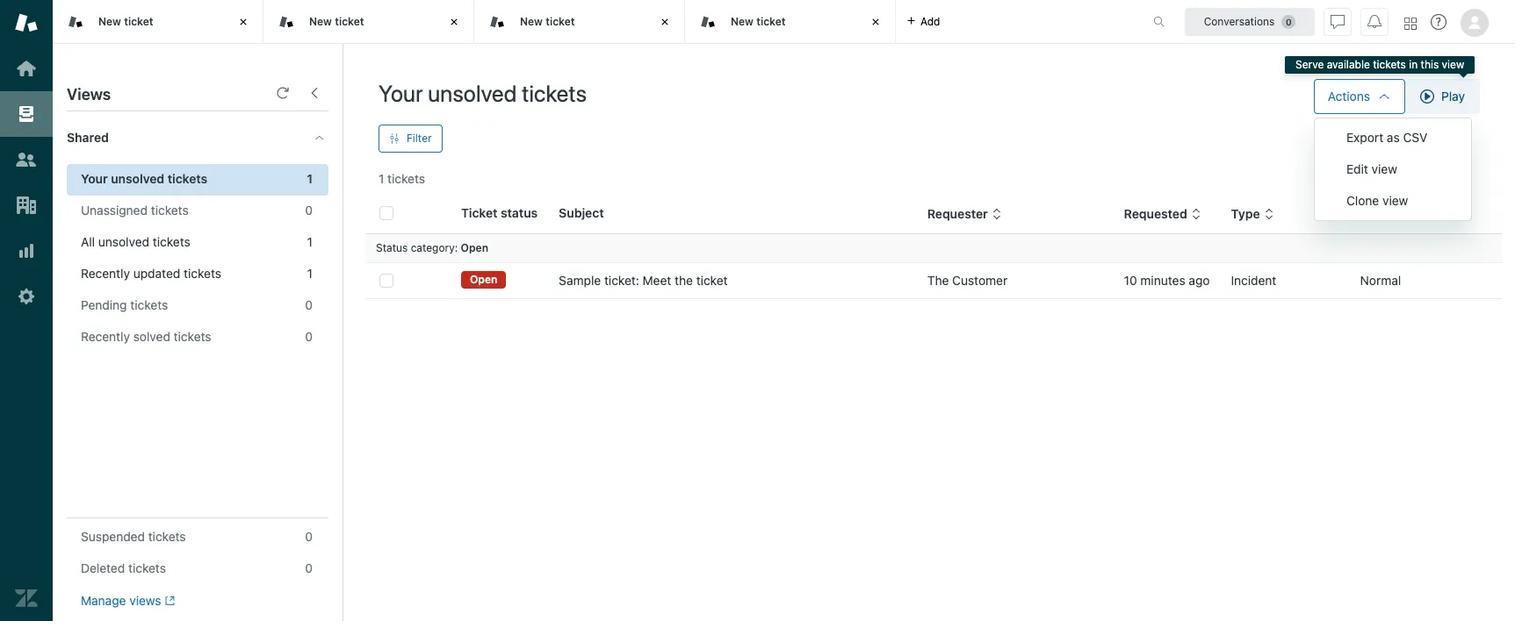 Task type: locate. For each thing, give the bounding box(es) containing it.
2 vertical spatial unsolved
[[98, 235, 149, 249]]

10 minutes ago
[[1124, 273, 1210, 288]]

1 vertical spatial view
[[1372, 162, 1397, 177]]

all
[[81, 235, 95, 249]]

organizations image
[[15, 194, 38, 217]]

recently
[[81, 266, 130, 281], [81, 329, 130, 344]]

view for clone view
[[1382, 193, 1408, 208]]

unsolved up filter
[[428, 80, 517, 106]]

shared heading
[[53, 112, 343, 164]]

close image
[[445, 13, 463, 31], [867, 13, 884, 31]]

10
[[1124, 273, 1137, 288]]

this
[[1421, 58, 1439, 71]]

2 recently from the top
[[81, 329, 130, 344]]

unsolved up unassigned tickets
[[111, 171, 164, 186]]

ago
[[1189, 273, 1210, 288]]

add
[[920, 14, 940, 28]]

subject
[[559, 206, 604, 220]]

clone view
[[1346, 193, 1408, 208]]

recently up pending
[[81, 266, 130, 281]]

3 new ticket tab from the left
[[474, 0, 685, 44]]

2 0 from the top
[[305, 298, 313, 313]]

1
[[307, 171, 313, 186], [379, 171, 384, 186], [307, 235, 313, 249], [307, 266, 313, 281]]

unsolved
[[428, 80, 517, 106], [111, 171, 164, 186], [98, 235, 149, 249]]

row
[[365, 263, 1502, 299]]

your unsolved tickets
[[379, 80, 587, 106], [81, 171, 207, 186]]

manage views
[[81, 594, 161, 609]]

edit view
[[1346, 162, 1397, 177]]

customers image
[[15, 148, 38, 171]]

get help image
[[1431, 14, 1447, 30]]

your up filter button at top
[[379, 80, 423, 106]]

export as csv
[[1346, 130, 1427, 145]]

recently for recently solved tickets
[[81, 329, 130, 344]]

1 horizontal spatial close image
[[867, 13, 884, 31]]

view right this on the top of page
[[1442, 58, 1464, 71]]

all unsolved tickets
[[81, 235, 190, 249]]

in
[[1409, 58, 1418, 71]]

1 horizontal spatial your unsolved tickets
[[379, 80, 587, 106]]

deleted tickets
[[81, 561, 166, 576]]

ticket
[[124, 15, 153, 28], [335, 15, 364, 28], [546, 15, 575, 28], [756, 15, 786, 28], [696, 273, 728, 288]]

solved
[[133, 329, 170, 344]]

as
[[1387, 130, 1400, 145]]

ticket
[[461, 206, 498, 220]]

1 close image from the left
[[445, 13, 463, 31]]

suspended
[[81, 530, 145, 545]]

serve available tickets in this view
[[1296, 58, 1464, 71]]

view
[[1442, 58, 1464, 71], [1372, 162, 1397, 177], [1382, 193, 1408, 208]]

status
[[501, 206, 538, 220]]

unassigned
[[81, 203, 148, 218]]

tickets up views
[[128, 561, 166, 576]]

recently solved tickets
[[81, 329, 211, 344]]

1 horizontal spatial your
[[379, 80, 423, 106]]

views
[[129, 594, 161, 609]]

open
[[461, 242, 488, 255], [470, 273, 497, 287]]

new ticket
[[98, 15, 153, 28], [309, 15, 364, 28], [520, 15, 575, 28], [731, 15, 786, 28]]

close image
[[235, 13, 252, 31], [656, 13, 674, 31]]

your up unassigned
[[81, 171, 108, 186]]

requested button
[[1124, 207, 1201, 222]]

tickets down filter button at top
[[387, 171, 425, 186]]

serve
[[1296, 58, 1324, 71]]

incident
[[1231, 273, 1277, 288]]

customer
[[952, 273, 1008, 288]]

5 0 from the top
[[305, 561, 313, 576]]

add button
[[896, 0, 951, 43]]

tickets right updated
[[184, 266, 221, 281]]

manage views link
[[81, 594, 175, 610]]

0 vertical spatial recently
[[81, 266, 130, 281]]

open inside row
[[470, 273, 497, 287]]

2 vertical spatial view
[[1382, 193, 1408, 208]]

open down status category: open
[[470, 273, 497, 287]]

1 vertical spatial recently
[[81, 329, 130, 344]]

your unsolved tickets up unassigned tickets
[[81, 171, 207, 186]]

recently down pending
[[81, 329, 130, 344]]

category:
[[411, 242, 458, 255]]

normal
[[1360, 273, 1401, 288]]

0 vertical spatial unsolved
[[428, 80, 517, 106]]

filter button
[[379, 125, 442, 153]]

0 vertical spatial view
[[1442, 58, 1464, 71]]

tickets left in
[[1373, 58, 1406, 71]]

pending
[[81, 298, 127, 313]]

tickets down tabs tab list
[[522, 80, 587, 106]]

view for edit view
[[1372, 162, 1397, 177]]

tickets
[[1373, 58, 1406, 71], [522, 80, 587, 106], [168, 171, 207, 186], [387, 171, 425, 186], [151, 203, 189, 218], [153, 235, 190, 249], [184, 266, 221, 281], [130, 298, 168, 313], [174, 329, 211, 344], [148, 530, 186, 545], [128, 561, 166, 576]]

unsolved down unassigned
[[98, 235, 149, 249]]

shared
[[67, 130, 109, 145]]

1 vertical spatial open
[[470, 273, 497, 287]]

type
[[1231, 207, 1260, 221]]

1 new from the left
[[98, 15, 121, 28]]

play
[[1441, 89, 1465, 104]]

meet
[[643, 273, 671, 288]]

admin image
[[15, 285, 38, 308]]

new ticket tab
[[53, 0, 263, 44], [263, 0, 474, 44], [474, 0, 685, 44], [685, 0, 896, 44]]

zendesk products image
[[1404, 17, 1417, 29]]

1 vertical spatial unsolved
[[111, 171, 164, 186]]

3 0 from the top
[[305, 329, 313, 344]]

0 horizontal spatial your
[[81, 171, 108, 186]]

0 horizontal spatial close image
[[445, 13, 463, 31]]

0 horizontal spatial close image
[[235, 13, 252, 31]]

get started image
[[15, 57, 38, 80]]

1 recently from the top
[[81, 266, 130, 281]]

0 vertical spatial open
[[461, 242, 488, 255]]

3 new ticket from the left
[[520, 15, 575, 28]]

2 close image from the left
[[656, 13, 674, 31]]

0
[[305, 203, 313, 218], [305, 298, 313, 313], [305, 329, 313, 344], [305, 530, 313, 545], [305, 561, 313, 576]]

your
[[379, 80, 423, 106], [81, 171, 108, 186]]

1 horizontal spatial close image
[[656, 13, 674, 31]]

view right edit at the top right of page
[[1372, 162, 1397, 177]]

your unsolved tickets up filter
[[379, 80, 587, 106]]

new
[[98, 15, 121, 28], [309, 15, 332, 28], [520, 15, 543, 28], [731, 15, 754, 28]]

updated
[[133, 266, 180, 281]]

0 for recently solved tickets
[[305, 329, 313, 344]]

unassigned tickets
[[81, 203, 189, 218]]

edit
[[1346, 162, 1368, 177]]

4 0 from the top
[[305, 530, 313, 545]]

1 vertical spatial your
[[81, 171, 108, 186]]

open down ticket on the left top of the page
[[461, 242, 488, 255]]

0 horizontal spatial your unsolved tickets
[[81, 171, 207, 186]]

1 0 from the top
[[305, 203, 313, 218]]

tickets inside tooltip
[[1373, 58, 1406, 71]]

view right clone on the right top of the page
[[1382, 193, 1408, 208]]

the
[[675, 273, 693, 288]]



Task type: vqa. For each thing, say whether or not it's contained in the screenshot.
the bottom #1
no



Task type: describe. For each thing, give the bounding box(es) containing it.
conversations
[[1204, 14, 1275, 28]]

requester
[[927, 207, 988, 221]]

zendesk support image
[[15, 11, 38, 34]]

0 for unassigned tickets
[[305, 203, 313, 218]]

filter
[[407, 132, 432, 145]]

1 for your unsolved tickets
[[307, 171, 313, 186]]

type button
[[1231, 207, 1274, 222]]

clone
[[1346, 193, 1379, 208]]

(opens in a new tab) image
[[161, 597, 175, 607]]

pending tickets
[[81, 298, 168, 313]]

collapse views pane image
[[307, 86, 321, 100]]

tickets up updated
[[153, 235, 190, 249]]

0 for pending tickets
[[305, 298, 313, 313]]

priority
[[1360, 207, 1404, 221]]

1 new ticket tab from the left
[[53, 0, 263, 44]]

tickets down recently updated tickets
[[130, 298, 168, 313]]

tickets right solved
[[174, 329, 211, 344]]

actions
[[1328, 89, 1370, 104]]

1 for all unsolved tickets
[[307, 235, 313, 249]]

1 tickets
[[379, 171, 425, 186]]

row containing sample ticket: meet the ticket
[[365, 263, 1502, 299]]

conversations button
[[1185, 7, 1315, 36]]

status category: open
[[376, 242, 488, 255]]

button displays agent's chat status as invisible. image
[[1331, 14, 1345, 29]]

requester button
[[927, 207, 1002, 222]]

tickets down shared heading
[[168, 171, 207, 186]]

zendesk image
[[15, 588, 38, 610]]

tabs tab list
[[53, 0, 1135, 44]]

sample ticket: meet the ticket link
[[559, 272, 728, 290]]

ticket:
[[604, 273, 639, 288]]

reporting image
[[15, 240, 38, 263]]

deleted
[[81, 561, 125, 576]]

4 new from the left
[[731, 15, 754, 28]]

sample ticket: meet the ticket
[[559, 273, 728, 288]]

tickets up all unsolved tickets
[[151, 203, 189, 218]]

the customer
[[927, 273, 1008, 288]]

4 new ticket tab from the left
[[685, 0, 896, 44]]

main element
[[0, 0, 53, 622]]

actions button
[[1314, 79, 1405, 114]]

requested
[[1124, 207, 1187, 221]]

2 new ticket tab from the left
[[263, 0, 474, 44]]

refresh views pane image
[[276, 86, 290, 100]]

0 for suspended tickets
[[305, 530, 313, 545]]

view inside tooltip
[[1442, 58, 1464, 71]]

sample
[[559, 273, 601, 288]]

recently for recently updated tickets
[[81, 266, 130, 281]]

0 for deleted tickets
[[305, 561, 313, 576]]

2 close image from the left
[[867, 13, 884, 31]]

status
[[376, 242, 408, 255]]

the
[[927, 273, 949, 288]]

1 vertical spatial your unsolved tickets
[[81, 171, 207, 186]]

minutes
[[1140, 273, 1185, 288]]

2 new from the left
[[309, 15, 332, 28]]

views image
[[15, 103, 38, 126]]

suspended tickets
[[81, 530, 186, 545]]

tickets up the deleted tickets
[[148, 530, 186, 545]]

shared button
[[53, 112, 296, 164]]

available
[[1327, 58, 1370, 71]]

play button
[[1405, 79, 1480, 114]]

ticket status
[[461, 206, 538, 220]]

2 new ticket from the left
[[309, 15, 364, 28]]

export
[[1346, 130, 1383, 145]]

0 vertical spatial your unsolved tickets
[[379, 80, 587, 106]]

notifications image
[[1368, 14, 1382, 29]]

4 new ticket from the left
[[731, 15, 786, 28]]

1 for recently updated tickets
[[307, 266, 313, 281]]

0 vertical spatial your
[[379, 80, 423, 106]]

actions menu
[[1314, 118, 1472, 221]]

recently updated tickets
[[81, 266, 221, 281]]

serve available tickets in this view tooltip
[[1285, 56, 1475, 74]]

1 new ticket from the left
[[98, 15, 153, 28]]

views
[[67, 85, 111, 104]]

manage
[[81, 594, 126, 609]]

1 close image from the left
[[235, 13, 252, 31]]

priority button
[[1360, 207, 1418, 222]]

3 new from the left
[[520, 15, 543, 28]]

csv
[[1403, 130, 1427, 145]]



